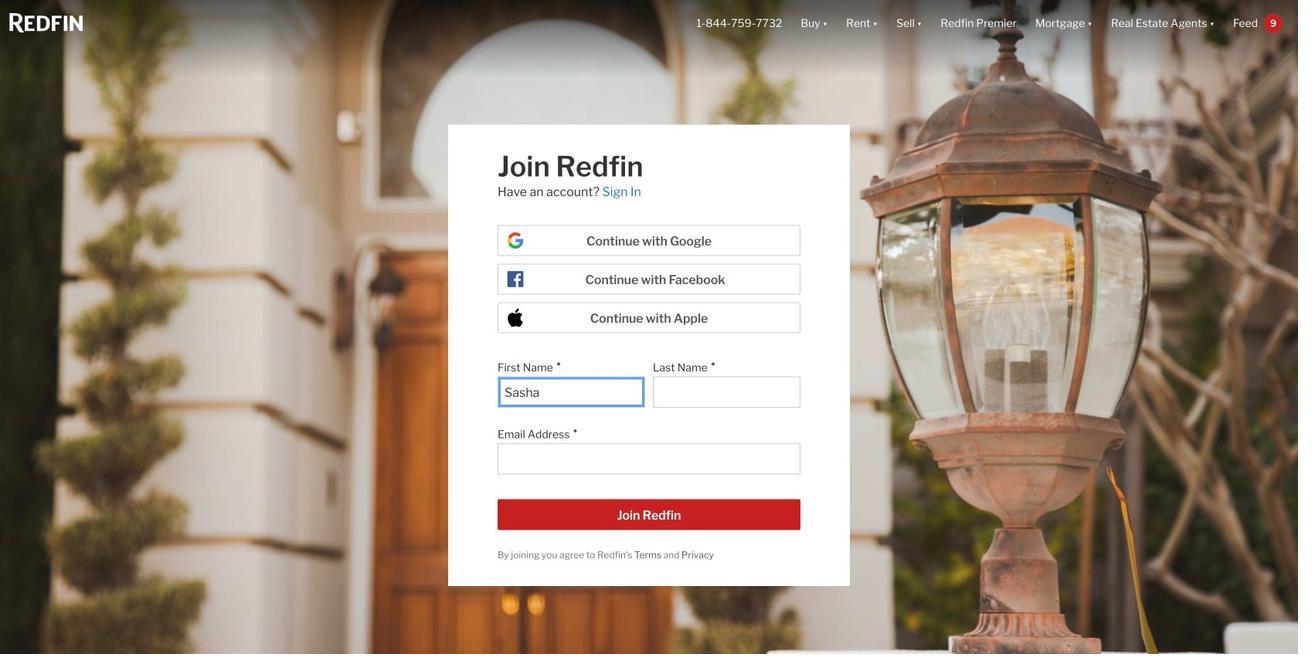Task type: describe. For each thing, give the bounding box(es) containing it.
first name. required field. element
[[498, 354, 638, 377]]



Task type: vqa. For each thing, say whether or not it's contained in the screenshot.
Last Name. Required field. element
yes



Task type: locate. For each thing, give the bounding box(es) containing it.
email address. required field. element
[[498, 421, 793, 444]]

last name. required field. element
[[653, 354, 793, 377]]

First Name text field
[[505, 385, 638, 400]]



